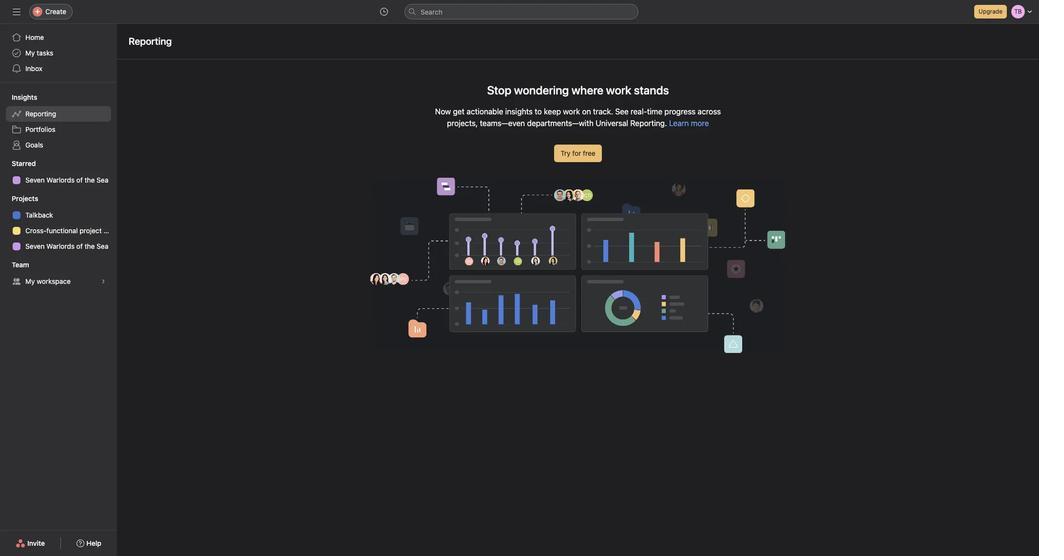 Task type: vqa. For each thing, say whether or not it's contained in the screenshot.
the topmost My
yes



Task type: locate. For each thing, give the bounding box(es) containing it.
seven warlords of the sea down cross-functional project plan
[[25, 242, 108, 251]]

the down goals link on the left of page
[[85, 176, 95, 184]]

0 horizontal spatial reporting
[[25, 110, 56, 118]]

seven down starred in the top of the page
[[25, 176, 45, 184]]

my inside global element
[[25, 49, 35, 57]]

warlords inside projects element
[[46, 242, 75, 251]]

1 seven from the top
[[25, 176, 45, 184]]

actionable
[[467, 107, 503, 116]]

warlords
[[46, 176, 75, 184], [46, 242, 75, 251]]

my left tasks
[[25, 49, 35, 57]]

1 vertical spatial reporting
[[25, 110, 56, 118]]

seven warlords of the sea link
[[6, 173, 111, 188], [6, 239, 111, 254]]

projects
[[12, 194, 38, 203]]

sea
[[97, 176, 108, 184], [97, 242, 108, 251]]

more
[[691, 119, 709, 128]]

my inside 'link'
[[25, 277, 35, 286]]

1 vertical spatial my
[[25, 277, 35, 286]]

cross-functional project plan
[[25, 227, 117, 235]]

insights element
[[0, 89, 117, 155]]

1 vertical spatial of
[[76, 242, 83, 251]]

time
[[647, 107, 662, 116]]

seven down cross-
[[25, 242, 45, 251]]

seven inside projects element
[[25, 242, 45, 251]]

1 seven warlords of the sea from the top
[[25, 176, 108, 184]]

starred
[[12, 159, 36, 168]]

sea inside starred element
[[97, 176, 108, 184]]

my down team
[[25, 277, 35, 286]]

learn
[[669, 119, 689, 128]]

seven warlords of the sea link inside starred element
[[6, 173, 111, 188]]

insights button
[[0, 93, 37, 102]]

stop wondering where work stands
[[487, 83, 669, 97]]

goals link
[[6, 137, 111, 153]]

try
[[561, 149, 571, 157]]

0 vertical spatial seven warlords of the sea link
[[6, 173, 111, 188]]

departments—with
[[527, 119, 594, 128]]

of inside starred element
[[76, 176, 83, 184]]

the down project
[[85, 242, 95, 251]]

warlords down goals link on the left of page
[[46, 176, 75, 184]]

team
[[12, 261, 29, 269]]

reporting
[[129, 36, 172, 47], [25, 110, 56, 118]]

work
[[563, 107, 580, 116]]

0 vertical spatial reporting
[[129, 36, 172, 47]]

0 vertical spatial my
[[25, 49, 35, 57]]

1 vertical spatial the
[[85, 242, 95, 251]]

starred element
[[0, 155, 117, 190]]

invite button
[[9, 535, 51, 553]]

warlords inside starred element
[[46, 176, 75, 184]]

seven warlords of the sea link up the talkback link
[[6, 173, 111, 188]]

0 vertical spatial of
[[76, 176, 83, 184]]

the inside projects element
[[85, 242, 95, 251]]

projects element
[[0, 190, 117, 256]]

seven warlords of the sea
[[25, 176, 108, 184], [25, 242, 108, 251]]

1 seven warlords of the sea link from the top
[[6, 173, 111, 188]]

1 vertical spatial seven
[[25, 242, 45, 251]]

across
[[698, 107, 721, 116]]

2 seven from the top
[[25, 242, 45, 251]]

of
[[76, 176, 83, 184], [76, 242, 83, 251]]

0 vertical spatial seven warlords of the sea
[[25, 176, 108, 184]]

reporting link
[[6, 106, 111, 122]]

projects button
[[0, 194, 38, 204]]

the
[[85, 176, 95, 184], [85, 242, 95, 251]]

2 the from the top
[[85, 242, 95, 251]]

upgrade button
[[974, 5, 1007, 19]]

work stands
[[606, 83, 669, 97]]

1 sea from the top
[[97, 176, 108, 184]]

portfolios
[[25, 125, 55, 134]]

seven inside starred element
[[25, 176, 45, 184]]

real-
[[631, 107, 647, 116]]

starred button
[[0, 159, 36, 169]]

1 the from the top
[[85, 176, 95, 184]]

seven warlords of the sea inside starred element
[[25, 176, 108, 184]]

of down cross-functional project plan
[[76, 242, 83, 251]]

seven warlords of the sea down goals link on the left of page
[[25, 176, 108, 184]]

1 of from the top
[[76, 176, 83, 184]]

1 my from the top
[[25, 49, 35, 57]]

see details, my workspace image
[[100, 279, 106, 285]]

keep
[[544, 107, 561, 116]]

for
[[572, 149, 581, 157]]

of down goals link on the left of page
[[76, 176, 83, 184]]

1 vertical spatial seven warlords of the sea link
[[6, 239, 111, 254]]

where
[[572, 83, 603, 97]]

0 vertical spatial sea
[[97, 176, 108, 184]]

invite
[[27, 540, 45, 548]]

seven warlords of the sea link down functional
[[6, 239, 111, 254]]

2 warlords from the top
[[46, 242, 75, 251]]

the inside starred element
[[85, 176, 95, 184]]

2 of from the top
[[76, 242, 83, 251]]

teams—even
[[480, 119, 525, 128]]

2 my from the top
[[25, 277, 35, 286]]

0 vertical spatial the
[[85, 176, 95, 184]]

my
[[25, 49, 35, 57], [25, 277, 35, 286]]

2 sea from the top
[[97, 242, 108, 251]]

to
[[535, 107, 542, 116]]

1 vertical spatial sea
[[97, 242, 108, 251]]

warlords down "cross-functional project plan" 'link'
[[46, 242, 75, 251]]

my for my tasks
[[25, 49, 35, 57]]

learn more
[[669, 119, 709, 128]]

seven
[[25, 176, 45, 184], [25, 242, 45, 251]]

now
[[435, 107, 451, 116]]

help button
[[70, 535, 108, 553]]

see
[[615, 107, 629, 116]]

1 warlords from the top
[[46, 176, 75, 184]]

global element
[[0, 24, 117, 82]]

teams element
[[0, 256, 117, 291]]

1 vertical spatial seven warlords of the sea
[[25, 242, 108, 251]]

0 vertical spatial warlords
[[46, 176, 75, 184]]

0 vertical spatial seven
[[25, 176, 45, 184]]

1 vertical spatial warlords
[[46, 242, 75, 251]]

team button
[[0, 260, 29, 270]]

talkback link
[[6, 208, 111, 223]]

2 seven warlords of the sea from the top
[[25, 242, 108, 251]]



Task type: describe. For each thing, give the bounding box(es) containing it.
goals
[[25, 141, 43, 149]]

now get actionable insights to keep work on track. see real-time progress across projects, teams—even departments—with universal reporting.
[[435, 107, 721, 128]]

create button
[[29, 4, 73, 19]]

Search tasks, projects, and more text field
[[405, 4, 639, 19]]

cross-functional project plan link
[[6, 223, 117, 239]]

project
[[80, 227, 102, 235]]

my for my workspace
[[25, 277, 35, 286]]

upgrade
[[979, 8, 1003, 15]]

talkback
[[25, 211, 53, 219]]

1 horizontal spatial reporting
[[129, 36, 172, 47]]

insights
[[12, 93, 37, 101]]

plan
[[104, 227, 117, 235]]

home link
[[6, 30, 111, 45]]

workspace
[[37, 277, 71, 286]]

of inside projects element
[[76, 242, 83, 251]]

2 seven warlords of the sea link from the top
[[6, 239, 111, 254]]

reporting inside insights element
[[25, 110, 56, 118]]

stop
[[487, 83, 511, 97]]

on
[[582, 107, 591, 116]]

my tasks link
[[6, 45, 111, 61]]

projects,
[[447, 119, 478, 128]]

help
[[86, 540, 101, 548]]

insights
[[505, 107, 533, 116]]

my workspace link
[[6, 274, 111, 290]]

reporting.
[[630, 119, 667, 128]]

cross-
[[25, 227, 46, 235]]

home
[[25, 33, 44, 41]]

my workspace
[[25, 277, 71, 286]]

history image
[[380, 8, 388, 16]]

tasks
[[37, 49, 53, 57]]

try for free button
[[554, 145, 602, 162]]

functional
[[46, 227, 78, 235]]

inbox link
[[6, 61, 111, 77]]

portfolios link
[[6, 122, 111, 137]]

free
[[583, 149, 595, 157]]

my tasks
[[25, 49, 53, 57]]

get
[[453, 107, 465, 116]]

track.
[[593, 107, 613, 116]]

try for free
[[561, 149, 595, 157]]

seven warlords of the sea inside projects element
[[25, 242, 108, 251]]

progress
[[664, 107, 696, 116]]

wondering
[[514, 83, 569, 97]]

hide sidebar image
[[13, 8, 20, 16]]

sea inside projects element
[[97, 242, 108, 251]]

universal
[[596, 119, 628, 128]]

inbox
[[25, 64, 42, 73]]

create
[[45, 7, 66, 16]]

learn more link
[[669, 119, 709, 128]]



